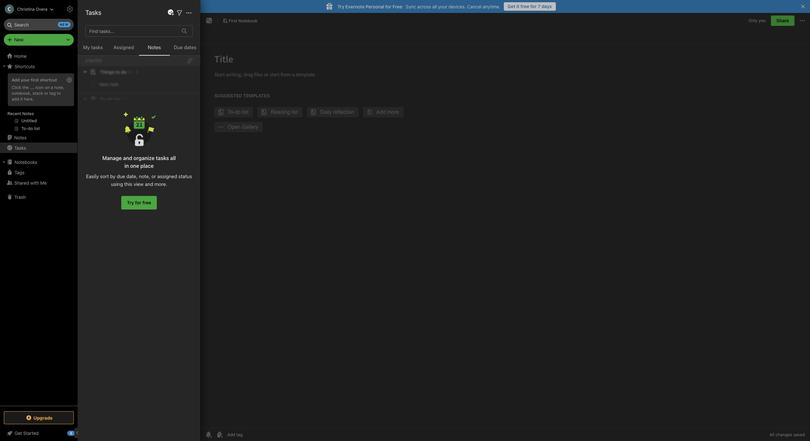 Task type: vqa. For each thing, say whether or not it's contained in the screenshot.
GARY ORLANDO
no



Task type: describe. For each thing, give the bounding box(es) containing it.
manage and organize tasks all in one place
[[102, 155, 176, 169]]

untitled
[[86, 50, 103, 56]]

free for for
[[143, 200, 151, 206]]

add tag image
[[216, 431, 224, 439]]

0 vertical spatial all
[[433, 4, 437, 9]]

free for it
[[521, 4, 530, 9]]

1 vertical spatial the
[[130, 96, 136, 101]]

add
[[12, 77, 20, 83]]

the inside group
[[22, 85, 29, 90]]

icon on a note, notebook, stack or tag to add it here.
[[12, 85, 64, 102]]

get for get it free for 7 days
[[508, 4, 516, 9]]

assigned
[[157, 174, 177, 179]]

you
[[759, 18, 767, 23]]

group containing add your first shortcut
[[0, 72, 77, 135]]

6
[[70, 432, 72, 436]]

sync
[[406, 4, 417, 9]]

to-do list
[[86, 89, 106, 94]]

upgrade
[[33, 416, 53, 421]]

tasks inside manage and organize tasks all in one place
[[156, 155, 169, 161]]

with
[[30, 180, 39, 186]]

shortcut
[[40, 77, 57, 83]]

new
[[60, 22, 69, 27]]

all changes saved
[[770, 432, 806, 438]]

only you
[[749, 18, 767, 23]]

future
[[138, 96, 150, 101]]

2 do from the left
[[103, 96, 109, 101]]

notes inside button
[[148, 44, 161, 50]]

across
[[418, 4, 432, 9]]

free:
[[393, 4, 404, 9]]

soon
[[110, 96, 120, 101]]

home
[[14, 53, 27, 59]]

dates
[[184, 44, 197, 50]]

assigned button
[[108, 43, 139, 56]]

filter tasks image
[[176, 9, 184, 17]]

to
[[57, 91, 61, 96]]

due
[[174, 44, 183, 50]]

me
[[40, 180, 47, 186]]

shared with me link
[[0, 178, 77, 188]]

get for get started
[[15, 431, 22, 436]]

shortcuts button
[[0, 61, 77, 72]]

recent
[[7, 111, 21, 116]]

started
[[23, 431, 39, 436]]

trash link
[[0, 192, 77, 202]]

a
[[51, 85, 53, 90]]

shared
[[14, 180, 29, 186]]

tag
[[49, 91, 56, 96]]

in
[[125, 163, 129, 169]]

first
[[229, 18, 237, 23]]

new button
[[4, 34, 74, 46]]

notes button
[[139, 43, 170, 56]]

click to collapse image
[[75, 430, 80, 437]]

status
[[179, 174, 192, 179]]

more.
[[155, 181, 167, 187]]

first notebook
[[229, 18, 258, 23]]

stack
[[33, 91, 43, 96]]

all inside manage and organize tasks all in one place
[[170, 155, 176, 161]]

tags
[[15, 170, 24, 175]]

recent notes
[[7, 111, 34, 116]]

note, inside easily sort by due date, note, or assigned status using this view and more.
[[139, 174, 150, 179]]

do now do soon for the future
[[86, 96, 150, 101]]

notes link
[[0, 132, 77, 143]]

notes up tasks button
[[14, 135, 27, 140]]

settings image
[[66, 5, 74, 13]]

...
[[30, 85, 34, 90]]

view
[[134, 181, 144, 187]]

1 horizontal spatial tasks
[[85, 9, 101, 16]]

get it free for 7 days button
[[504, 2, 556, 11]]

for
[[122, 96, 128, 101]]

for inside 'button'
[[135, 200, 141, 206]]

place
[[141, 163, 154, 169]]

only
[[749, 18, 758, 23]]

your inside group
[[21, 77, 30, 83]]

trash
[[14, 194, 26, 200]]

1 do from the left
[[86, 96, 92, 101]]

easily sort by due date, note, or assigned status using this view and more.
[[86, 174, 192, 187]]

it inside icon on a note, notebook, stack or tag to add it here.
[[20, 96, 23, 102]]

and inside easily sort by due date, note, or assigned status using this view and more.
[[145, 181, 153, 187]]

and inside manage and organize tasks all in one place
[[123, 155, 132, 161]]

just now
[[86, 70, 102, 75]]

one
[[130, 163, 139, 169]]

first notebook button
[[221, 16, 260, 25]]

2 notes
[[85, 33, 101, 39]]



Task type: locate. For each thing, give the bounding box(es) containing it.
manage
[[102, 155, 122, 161]]

click the ...
[[12, 85, 34, 90]]

more actions and view options image
[[185, 9, 193, 17]]

cancel
[[468, 4, 482, 9]]

0 vertical spatial get
[[508, 4, 516, 9]]

0 horizontal spatial free
[[143, 200, 151, 206]]

all up assigned
[[170, 155, 176, 161]]

for left 7
[[531, 4, 537, 9]]

or for tag
[[44, 91, 48, 96]]

expand notebooks image
[[2, 160, 7, 165]]

1 vertical spatial now
[[93, 96, 102, 101]]

organize
[[134, 155, 155, 161]]

tasks up '2 notes'
[[85, 9, 101, 16]]

1 horizontal spatial for
[[386, 4, 392, 9]]

notebook
[[239, 18, 258, 23]]

it inside button
[[517, 4, 520, 9]]

0 vertical spatial note,
[[54, 85, 64, 90]]

tree containing home
[[0, 51, 78, 406]]

new task image
[[167, 9, 175, 17]]

all
[[433, 4, 437, 9], [170, 155, 176, 161]]

your up "click the ..." at the left top of page
[[21, 77, 30, 83]]

try inside 'button'
[[127, 200, 134, 206]]

1 horizontal spatial and
[[145, 181, 153, 187]]

note, up view
[[139, 174, 150, 179]]

free left 7
[[521, 4, 530, 9]]

1 horizontal spatial all
[[433, 4, 437, 9]]

and
[[123, 155, 132, 161], [145, 181, 153, 187]]

2 horizontal spatial for
[[531, 4, 537, 9]]

get right anytime.
[[508, 4, 516, 9]]

0 vertical spatial try
[[338, 4, 345, 9]]

shared with me
[[14, 180, 47, 186]]

list
[[100, 89, 106, 94]]

now for do
[[93, 96, 102, 101]]

new search field
[[8, 19, 71, 30]]

and right view
[[145, 181, 153, 187]]

0 vertical spatial tasks
[[85, 9, 101, 16]]

1 horizontal spatial note,
[[139, 174, 150, 179]]

1 vertical spatial free
[[143, 200, 151, 206]]

notes left due
[[148, 44, 161, 50]]

1 horizontal spatial your
[[439, 4, 448, 9]]

0 horizontal spatial for
[[135, 200, 141, 206]]

first
[[31, 77, 39, 83]]

share
[[777, 18, 790, 23]]

note, inside icon on a note, notebook, stack or tag to add it here.
[[54, 85, 64, 90]]

overa
[[36, 6, 47, 11]]

Find tasks… text field
[[87, 26, 178, 36]]

for down view
[[135, 200, 141, 206]]

changes
[[776, 432, 793, 438]]

for left free: in the left of the page
[[386, 4, 392, 9]]

free down view
[[143, 200, 151, 206]]

it left 7
[[517, 4, 520, 9]]

1 vertical spatial note,
[[139, 174, 150, 179]]

upgrade button
[[4, 412, 74, 425]]

0 horizontal spatial or
[[44, 91, 48, 96]]

try left evernote
[[338, 4, 345, 9]]

now down to-do list
[[93, 96, 102, 101]]

0 horizontal spatial your
[[21, 77, 30, 83]]

7
[[538, 4, 541, 9]]

here.
[[24, 96, 34, 102]]

do down to-
[[86, 96, 92, 101]]

to-
[[86, 89, 93, 94]]

sort
[[100, 174, 109, 179]]

try for free
[[127, 200, 151, 206]]

the left ...
[[22, 85, 29, 90]]

0 horizontal spatial it
[[20, 96, 23, 102]]

or for assigned
[[152, 174, 156, 179]]

0 horizontal spatial all
[[170, 155, 176, 161]]

Note Editor text field
[[201, 44, 811, 428]]

free inside the get it free for 7 days button
[[521, 4, 530, 9]]

1 vertical spatial get
[[15, 431, 22, 436]]

add a reminder image
[[205, 431, 213, 439]]

2
[[85, 33, 88, 39]]

1 vertical spatial or
[[152, 174, 156, 179]]

just
[[86, 70, 94, 75]]

the
[[22, 85, 29, 90], [130, 96, 136, 101]]

1 horizontal spatial the
[[130, 96, 136, 101]]

tree
[[0, 51, 78, 406]]

1 vertical spatial try
[[127, 200, 134, 206]]

tasks up notebooks
[[14, 145, 26, 151]]

0 vertical spatial your
[[439, 4, 448, 9]]

1 horizontal spatial do
[[103, 96, 109, 101]]

0 vertical spatial or
[[44, 91, 48, 96]]

0 horizontal spatial do
[[86, 96, 92, 101]]

try for try for free
[[127, 200, 134, 206]]

all right across
[[433, 4, 437, 9]]

personal
[[366, 4, 385, 9]]

1 horizontal spatial or
[[152, 174, 156, 179]]

all
[[770, 432, 775, 438]]

0 horizontal spatial tasks
[[14, 145, 26, 151]]

by
[[110, 174, 116, 179]]

expand note image
[[206, 17, 213, 25]]

for inside button
[[531, 4, 537, 9]]

1 horizontal spatial it
[[517, 4, 520, 9]]

days
[[542, 4, 552, 9]]

get inside help and learning task checklist field
[[15, 431, 22, 436]]

tasks inside button
[[91, 44, 103, 50]]

free inside try for free 'button'
[[143, 200, 151, 206]]

or down the on
[[44, 91, 48, 96]]

now for just
[[95, 70, 102, 75]]

icon
[[35, 85, 44, 90]]

or inside icon on a note, notebook, stack or tag to add it here.
[[44, 91, 48, 96]]

0 horizontal spatial the
[[22, 85, 29, 90]]

your left devices.
[[439, 4, 448, 9]]

due dates button
[[170, 43, 201, 56]]

1 vertical spatial tasks
[[156, 155, 169, 161]]

0 vertical spatial the
[[22, 85, 29, 90]]

get started
[[15, 431, 39, 436]]

shortcuts
[[15, 64, 35, 69]]

my
[[83, 44, 90, 50]]

1 vertical spatial all
[[170, 155, 176, 161]]

1 horizontal spatial get
[[508, 4, 516, 9]]

share button
[[772, 16, 795, 26]]

1 vertical spatial tasks
[[14, 145, 26, 151]]

do
[[93, 89, 99, 94]]

get
[[508, 4, 516, 9], [15, 431, 22, 436]]

on
[[45, 85, 50, 90]]

0 horizontal spatial tasks
[[91, 44, 103, 50]]

the right for
[[130, 96, 136, 101]]

group
[[0, 72, 77, 135]]

tasks inside button
[[14, 145, 26, 151]]

try
[[338, 4, 345, 9], [127, 200, 134, 206]]

notebooks
[[15, 159, 37, 165]]

add your first shortcut
[[12, 77, 57, 83]]

for for 7
[[531, 4, 537, 9]]

0 vertical spatial it
[[517, 4, 520, 9]]

my tasks
[[83, 44, 103, 50]]

for for free:
[[386, 4, 392, 9]]

get it free for 7 days
[[508, 4, 552, 9]]

due
[[117, 174, 125, 179]]

now right just
[[95, 70, 102, 75]]

1 horizontal spatial try
[[338, 4, 345, 9]]

new
[[14, 37, 24, 42]]

try for try evernote personal for free: sync across all your devices. cancel anytime.
[[338, 4, 345, 9]]

get inside button
[[508, 4, 516, 9]]

0 horizontal spatial get
[[15, 431, 22, 436]]

get left started in the bottom of the page
[[15, 431, 22, 436]]

your
[[439, 4, 448, 9], [21, 77, 30, 83]]

More actions and view options field
[[184, 9, 193, 17]]

christina overa
[[17, 6, 47, 11]]

Account field
[[0, 3, 54, 16]]

using
[[111, 181, 123, 187]]

try down the this
[[127, 200, 134, 206]]

tasks right my
[[91, 44, 103, 50]]

home link
[[0, 51, 78, 61]]

tasks right organize
[[156, 155, 169, 161]]

add
[[12, 96, 19, 102]]

anytime.
[[483, 4, 501, 9]]

note,
[[54, 85, 64, 90], [139, 174, 150, 179]]

1 vertical spatial your
[[21, 77, 30, 83]]

my tasks button
[[78, 43, 108, 56]]

0 horizontal spatial and
[[123, 155, 132, 161]]

1 horizontal spatial free
[[521, 4, 530, 9]]

notes
[[89, 33, 101, 39]]

notes up notes at the top
[[92, 19, 109, 27]]

0 horizontal spatial note,
[[54, 85, 64, 90]]

or up more.
[[152, 174, 156, 179]]

this
[[124, 181, 132, 187]]

notes right recent
[[22, 111, 34, 116]]

0 vertical spatial now
[[95, 70, 102, 75]]

try evernote personal for free: sync across all your devices. cancel anytime.
[[338, 4, 501, 9]]

note, up the to
[[54, 85, 64, 90]]

0 vertical spatial tasks
[[91, 44, 103, 50]]

tasks button
[[0, 143, 77, 153]]

and up in
[[123, 155, 132, 161]]

Help and Learning task checklist field
[[0, 429, 78, 439]]

christina
[[17, 6, 35, 11]]

saved
[[794, 432, 806, 438]]

easily
[[86, 174, 99, 179]]

assigned
[[114, 44, 134, 50]]

or inside easily sort by due date, note, or assigned status using this view and more.
[[152, 174, 156, 179]]

now
[[95, 70, 102, 75], [93, 96, 102, 101]]

tags button
[[0, 167, 77, 178]]

it down notebook,
[[20, 96, 23, 102]]

date,
[[127, 174, 138, 179]]

do down 'list'
[[103, 96, 109, 101]]

note window element
[[201, 13, 811, 442]]

1 vertical spatial it
[[20, 96, 23, 102]]

Filter tasks field
[[176, 9, 184, 17]]

1 vertical spatial and
[[145, 181, 153, 187]]

1 horizontal spatial tasks
[[156, 155, 169, 161]]

Search text field
[[8, 19, 69, 30]]

0 horizontal spatial try
[[127, 200, 134, 206]]

tasks
[[91, 44, 103, 50], [156, 155, 169, 161]]

0 vertical spatial free
[[521, 4, 530, 9]]

0 vertical spatial and
[[123, 155, 132, 161]]

devices.
[[449, 4, 466, 9]]



